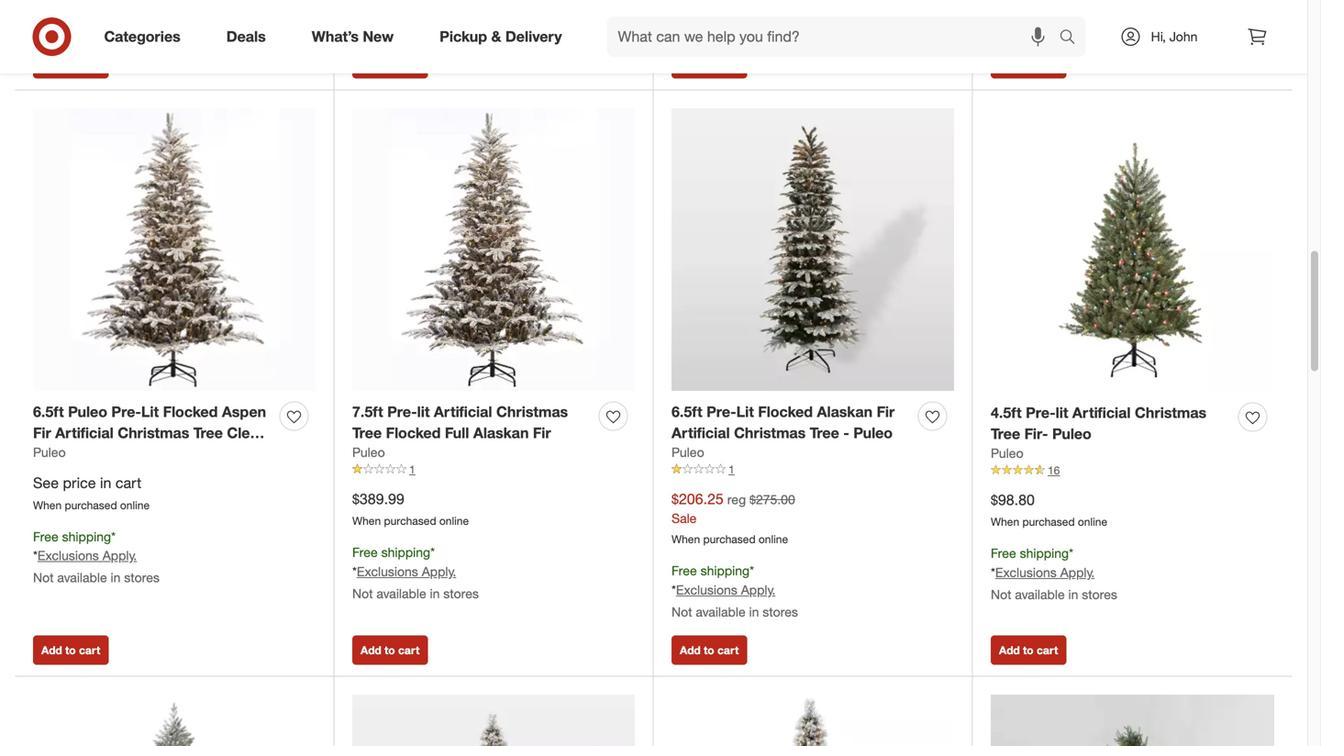 Task type: vqa. For each thing, say whether or not it's contained in the screenshot.
Gift
no



Task type: describe. For each thing, give the bounding box(es) containing it.
price
[[63, 474, 96, 492]]

when inside see price in cart when purchased online
[[33, 498, 62, 512]]

* down $389.99
[[353, 563, 357, 580]]

shipping for see
[[62, 529, 111, 545]]

sale
[[672, 511, 697, 527]]

1 for flocked
[[409, 463, 416, 477]]

shipping down $206.25 reg $275.00 sale when purchased online
[[701, 563, 750, 579]]

when inside "$98.80 when purchased online"
[[991, 515, 1020, 529]]

pickup & delivery
[[440, 28, 562, 46]]

fir inside 6.5ft pre-lit flocked alaskan fir artificial christmas tree - puleo
[[877, 403, 895, 421]]

available for 6.5ft puleo pre-lit flocked aspen fir artificial christmas tree clear lights
[[57, 570, 107, 586]]

puleo up see
[[33, 444, 66, 461]]

1 link for alaskan
[[353, 462, 635, 478]]

free for see price in cart
[[33, 529, 59, 545]]

online inside $389.99 when purchased online
[[440, 514, 469, 528]]

fir-
[[1025, 425, 1049, 443]]

free for $389.99
[[353, 544, 378, 560]]

1 for artificial
[[729, 463, 735, 477]]

tree inside 7.5ft pre-lit artificial christmas tree flocked full alaskan fir
[[353, 424, 382, 442]]

when inside $389.99 when purchased online
[[353, 514, 381, 528]]

john
[[1170, 28, 1198, 45]]

pickup & delivery link
[[424, 17, 585, 57]]

6.5ft for fir
[[33, 403, 64, 421]]

pre- for 7.5ft
[[388, 403, 417, 421]]

pre- for 6.5ft
[[707, 403, 737, 421]]

new
[[363, 28, 394, 46]]

6.5ft pre-lit flocked alaskan fir artificial christmas tree - puleo
[[672, 403, 895, 442]]

search
[[1052, 29, 1096, 47]]

* down see
[[33, 548, 38, 564]]

exclusions apply. button for $389.99
[[357, 563, 456, 581]]

$206.25 reg $275.00 sale when purchased online
[[672, 490, 796, 546]]

7.5ft pre-lit artificial christmas tree flocked full alaskan fir
[[353, 403, 568, 442]]

exclusions for see
[[38, 548, 99, 564]]

4.5ft pre-lit artificial christmas tree fir- puleo link
[[991, 402, 1232, 444]]

see
[[33, 474, 59, 492]]

1 link for tree
[[672, 462, 955, 478]]

puleo link for fir
[[33, 444, 66, 462]]

apply. down $206.25 reg $275.00 sale when purchased online
[[741, 582, 776, 598]]

* down "$98.80 when purchased online"
[[1070, 545, 1074, 561]]

apply. for $98.80
[[1061, 564, 1095, 580]]

categories link
[[89, 17, 204, 57]]

pre- inside the 6.5ft puleo pre-lit flocked aspen fir artificial christmas tree clear lights
[[111, 403, 141, 421]]

* down $389.99 when purchased online
[[431, 544, 435, 560]]

0 horizontal spatial not available in stores
[[353, 14, 479, 30]]

shipping for $389.99
[[382, 544, 431, 560]]

* down $98.80
[[991, 564, 996, 580]]

tree inside 6.5ft pre-lit flocked alaskan fir artificial christmas tree - puleo
[[810, 424, 840, 442]]

apply. for $389.99
[[422, 563, 456, 580]]

lit inside the 6.5ft puleo pre-lit flocked aspen fir artificial christmas tree clear lights
[[141, 403, 159, 421]]

4.5ft pre-lit artificial christmas tree fir- puleo
[[991, 404, 1207, 443]]

lit inside 6.5ft pre-lit flocked alaskan fir artificial christmas tree - puleo
[[737, 403, 754, 421]]

stores for 7.5ft pre-lit artificial christmas tree flocked full alaskan fir
[[444, 586, 479, 602]]

stores for 4.5ft pre-lit artificial christmas tree fir- puleo
[[1083, 586, 1118, 603]]

deals link
[[211, 17, 289, 57]]

artificial inside the 4.5ft pre-lit artificial christmas tree fir- puleo
[[1073, 404, 1131, 422]]

puleo link for flocked
[[353, 444, 385, 462]]

$275.00
[[750, 491, 796, 507]]

exclusions for $98.80
[[996, 564, 1057, 580]]

6.5ft puleo pre-lit flocked aspen fir artificial christmas tree clear lights link
[[33, 402, 273, 463]]

cart inside see price in cart when purchased online
[[116, 474, 142, 492]]

4.5ft
[[991, 404, 1022, 422]]

exclusions apply. button down $206.25 reg $275.00 sale when purchased online
[[676, 581, 776, 599]]

apply. for see price in cart
[[103, 548, 137, 564]]

exclusions apply. button for $98.80
[[996, 563, 1095, 582]]

puleo inside the 6.5ft puleo pre-lit flocked aspen fir artificial christmas tree clear lights
[[68, 403, 107, 421]]

online inside "$98.80 when purchased online"
[[1079, 515, 1108, 529]]

free down sale at bottom right
[[672, 563, 697, 579]]

* down sale at bottom right
[[672, 582, 676, 598]]

christmas inside 6.5ft pre-lit flocked alaskan fir artificial christmas tree - puleo
[[734, 424, 806, 442]]

available for 6.5ft pre-lit flocked alaskan fir artificial christmas tree - puleo
[[696, 604, 746, 620]]

categories
[[104, 28, 181, 46]]

christmas inside 7.5ft pre-lit artificial christmas tree flocked full alaskan fir
[[497, 403, 568, 421]]

7.5ft pre-lit artificial christmas tree flocked full alaskan fir link
[[353, 402, 592, 444]]

tree inside the 6.5ft puleo pre-lit flocked aspen fir artificial christmas tree clear lights
[[193, 424, 223, 442]]

free shipping * * exclusions apply. not available in stores for $389.99
[[353, 544, 479, 602]]

free for $98.80
[[991, 545, 1017, 561]]

pickup
[[440, 28, 488, 46]]

flocked inside 7.5ft pre-lit artificial christmas tree flocked full alaskan fir
[[386, 424, 441, 442]]



Task type: locate. For each thing, give the bounding box(es) containing it.
fir inside the 6.5ft puleo pre-lit flocked aspen fir artificial christmas tree clear lights
[[33, 424, 51, 442]]

exclusions down see price in cart when purchased online
[[38, 548, 99, 564]]

artificial inside 6.5ft pre-lit flocked alaskan fir artificial christmas tree - puleo
[[672, 424, 730, 442]]

1 horizontal spatial lit
[[1056, 404, 1069, 422]]

2 1 from the left
[[729, 463, 735, 477]]

1 link down 7.5ft pre-lit artificial christmas tree flocked full alaskan fir link
[[353, 462, 635, 478]]

0 horizontal spatial fir
[[33, 424, 51, 442]]

4.5ft pre-lit artificial christmas tree fir- puleo image
[[991, 108, 1275, 392], [991, 108, 1275, 392]]

alaskan inside 6.5ft pre-lit flocked alaskan fir artificial christmas tree - puleo
[[817, 403, 873, 421]]

hi, john
[[1152, 28, 1198, 45]]

1 link
[[353, 462, 635, 478], [672, 462, 955, 478]]

6.5ft inside the 6.5ft puleo pre-lit flocked aspen fir artificial christmas tree clear lights
[[33, 403, 64, 421]]

puleo right fir-
[[1053, 425, 1092, 443]]

1 horizontal spatial alaskan
[[817, 403, 873, 421]]

pre- inside 6.5ft pre-lit flocked alaskan fir artificial christmas tree - puleo
[[707, 403, 737, 421]]

add to cart button
[[33, 49, 109, 78], [672, 49, 748, 78], [991, 49, 1067, 78], [33, 636, 109, 665], [353, 636, 428, 665], [672, 636, 748, 665], [991, 636, 1067, 665]]

1 6.5ft from the left
[[33, 403, 64, 421]]

6.5ft pre-lit flocked alaskan fir artificial christmas tree - puleo link
[[672, 402, 912, 444]]

pre- inside the 4.5ft pre-lit artificial christmas tree fir- puleo
[[1026, 404, 1056, 422]]

1 vertical spatial alaskan
[[474, 424, 529, 442]]

flocked left aspen
[[163, 403, 218, 421]]

purchased inside $389.99 when purchased online
[[384, 514, 437, 528]]

pre-
[[111, 403, 141, 421], [388, 403, 417, 421], [707, 403, 737, 421], [1026, 404, 1056, 422]]

1 lit from the left
[[141, 403, 159, 421]]

shipping
[[62, 529, 111, 545], [382, 544, 431, 560], [1020, 545, 1070, 561], [701, 563, 750, 579]]

artificial up 16 link
[[1073, 404, 1131, 422]]

artificial inside 7.5ft pre-lit artificial christmas tree flocked full alaskan fir
[[434, 403, 493, 421]]

when down $98.80
[[991, 515, 1020, 529]]

artificial up 'full' at the bottom of the page
[[434, 403, 493, 421]]

flocked inside the 6.5ft puleo pre-lit flocked aspen fir artificial christmas tree clear lights
[[163, 403, 218, 421]]

puleo inside 6.5ft pre-lit flocked alaskan fir artificial christmas tree - puleo
[[854, 424, 893, 442]]

online down $275.00
[[759, 533, 789, 546]]

2 6.5ft from the left
[[672, 403, 703, 421]]

0 horizontal spatial 1 link
[[353, 462, 635, 478]]

fir inside 7.5ft pre-lit artificial christmas tree flocked full alaskan fir
[[533, 424, 551, 442]]

6.5ft
[[33, 403, 64, 421], [672, 403, 703, 421]]

0 horizontal spatial lit
[[417, 403, 430, 421]]

lit right 7.5ft
[[417, 403, 430, 421]]

puleo link
[[33, 444, 66, 462], [353, 444, 385, 462], [672, 444, 705, 462], [991, 444, 1024, 463]]

free shipping * * exclusions apply. not available in stores down see price in cart when purchased online
[[33, 529, 160, 586]]

2 1 link from the left
[[672, 462, 955, 478]]

to
[[65, 57, 76, 71], [704, 57, 715, 71], [1024, 57, 1034, 71], [65, 643, 76, 657], [385, 643, 395, 657], [704, 643, 715, 657], [1024, 643, 1034, 657]]

available
[[377, 14, 427, 30], [1016, 17, 1065, 33], [57, 570, 107, 586], [377, 586, 427, 602], [1016, 586, 1065, 603], [696, 604, 746, 620]]

christmas inside the 4.5ft pre-lit artificial christmas tree fir- puleo
[[1136, 404, 1207, 422]]

aspen
[[222, 403, 266, 421]]

online inside see price in cart when purchased online
[[120, 498, 150, 512]]

shipping for $98.80
[[1020, 545, 1070, 561]]

9ft pre-lit flocked portland slim artificial christmas pine tree - puleo image
[[353, 695, 635, 746], [353, 695, 635, 746]]

lights
[[33, 445, 76, 463]]

shipping down "$98.80 when purchased online"
[[1020, 545, 1070, 561]]

$98.80 when purchased online
[[991, 491, 1108, 529]]

free shipping * * exclusions apply. not available in stores down "$98.80 when purchased online"
[[991, 545, 1118, 603]]

1 horizontal spatial not available in stores
[[991, 17, 1118, 33]]

not for 4.5ft pre-lit artificial christmas tree fir- puleo
[[991, 586, 1012, 603]]

puleo
[[68, 403, 107, 421], [854, 424, 893, 442], [1053, 425, 1092, 443], [33, 444, 66, 461], [353, 444, 385, 461], [672, 444, 705, 461], [991, 445, 1024, 461]]

in
[[430, 14, 440, 30], [1069, 17, 1079, 33], [100, 474, 111, 492], [111, 570, 121, 586], [430, 586, 440, 602], [1069, 586, 1079, 603], [750, 604, 760, 620]]

7.5ft
[[353, 403, 383, 421]]

6.5ft puleo pre-lit flocked aspen fir artificial christmas tree clear lights image
[[33, 108, 316, 391], [33, 108, 316, 391]]

6.5ft up "lights"
[[33, 403, 64, 421]]

2 horizontal spatial flocked
[[759, 403, 813, 421]]

full
[[445, 424, 469, 442]]

*
[[111, 529, 116, 545], [431, 544, 435, 560], [1070, 545, 1074, 561], [33, 548, 38, 564], [750, 563, 755, 579], [353, 563, 357, 580], [991, 564, 996, 580], [672, 582, 676, 598]]

not for 6.5ft pre-lit flocked alaskan fir artificial christmas tree - puleo
[[672, 604, 693, 620]]

purchased inside "$98.80 when purchased online"
[[1023, 515, 1076, 529]]

when inside $206.25 reg $275.00 sale when purchased online
[[672, 533, 701, 546]]

1 horizontal spatial 1
[[729, 463, 735, 477]]

artificial
[[434, 403, 493, 421], [1073, 404, 1131, 422], [55, 424, 114, 442], [672, 424, 730, 442]]

apply. down see price in cart when purchased online
[[103, 548, 137, 564]]

search button
[[1052, 17, 1096, 61]]

alaskan up -
[[817, 403, 873, 421]]

apply. down $389.99 when purchased online
[[422, 563, 456, 580]]

0 horizontal spatial 6.5ft
[[33, 403, 64, 421]]

puleo down 7.5ft
[[353, 444, 385, 461]]

2 lit from the left
[[737, 403, 754, 421]]

what's
[[312, 28, 359, 46]]

puleo link down 4.5ft
[[991, 444, 1024, 463]]

exclusions down "$98.80 when purchased online"
[[996, 564, 1057, 580]]

free shipping * * exclusions apply. not available in stores
[[33, 529, 160, 586], [353, 544, 479, 602], [991, 545, 1118, 603], [672, 563, 799, 620]]

not available in stores
[[353, 14, 479, 30], [991, 17, 1118, 33]]

delivery
[[506, 28, 562, 46]]

apply. down "$98.80 when purchased online"
[[1061, 564, 1095, 580]]

exclusions down sale at bottom right
[[676, 582, 738, 598]]

flocked
[[163, 403, 218, 421], [759, 403, 813, 421], [386, 424, 441, 442]]

purchased inside $206.25 reg $275.00 sale when purchased online
[[704, 533, 756, 546]]

purchased
[[65, 498, 117, 512], [384, 514, 437, 528], [1023, 515, 1076, 529], [704, 533, 756, 546]]

hi,
[[1152, 28, 1167, 45]]

1 horizontal spatial fir
[[533, 424, 551, 442]]

flocked left 'full' at the bottom of the page
[[386, 424, 441, 442]]

0 horizontal spatial alaskan
[[474, 424, 529, 442]]

online inside $206.25 reg $275.00 sale when purchased online
[[759, 533, 789, 546]]

tree down 4.5ft
[[991, 425, 1021, 443]]

1 link down -
[[672, 462, 955, 478]]

1 up $389.99 when purchased online
[[409, 463, 416, 477]]

pre- up fir-
[[1026, 404, 1056, 422]]

purchased inside see price in cart when purchased online
[[65, 498, 117, 512]]

exclusions
[[38, 548, 99, 564], [357, 563, 418, 580], [996, 564, 1057, 580], [676, 582, 738, 598]]

free
[[33, 529, 59, 545], [353, 544, 378, 560], [991, 545, 1017, 561], [672, 563, 697, 579]]

* down $206.25 reg $275.00 sale when purchased online
[[750, 563, 755, 579]]

available for 4.5ft pre-lit artificial christmas tree fir- puleo
[[1016, 586, 1065, 603]]

available for 7.5ft pre-lit artificial christmas tree flocked full alaskan fir
[[377, 586, 427, 602]]

free down $98.80
[[991, 545, 1017, 561]]

0 horizontal spatial 1
[[409, 463, 416, 477]]

aurio pre-lit led deluxe kensington fir artificial christmas tree multicolor lights image
[[991, 695, 1275, 746], [991, 695, 1275, 746]]

free down see
[[33, 529, 59, 545]]

0 vertical spatial alaskan
[[817, 403, 873, 421]]

&
[[492, 28, 502, 46]]

christmas
[[497, 403, 568, 421], [1136, 404, 1207, 422], [118, 424, 189, 442], [734, 424, 806, 442]]

tree
[[193, 424, 223, 442], [353, 424, 382, 442], [810, 424, 840, 442], [991, 425, 1021, 443]]

free shipping * * exclusions apply. not available in stores for $98.80
[[991, 545, 1118, 603]]

purchased down reg
[[704, 533, 756, 546]]

free shipping * * exclusions apply. not available in stores down $389.99 when purchased online
[[353, 544, 479, 602]]

1 up reg
[[729, 463, 735, 477]]

* down see price in cart when purchased online
[[111, 529, 116, 545]]

artificial up $206.25
[[672, 424, 730, 442]]

purchased down $389.99
[[384, 514, 437, 528]]

stores for 6.5ft pre-lit flocked alaskan fir artificial christmas tree - puleo
[[763, 604, 799, 620]]

1 1 from the left
[[409, 463, 416, 477]]

when down see
[[33, 498, 62, 512]]

alaskan inside 7.5ft pre-lit artificial christmas tree flocked full alaskan fir
[[474, 424, 529, 442]]

stores
[[444, 14, 479, 30], [1083, 17, 1118, 33], [124, 570, 160, 586], [444, 586, 479, 602], [1083, 586, 1118, 603], [763, 604, 799, 620]]

not for 7.5ft pre-lit artificial christmas tree flocked full alaskan fir
[[353, 586, 373, 602]]

7.5ft pre-lit slim pencil christmas tree flocked portland pine image
[[672, 695, 955, 746], [672, 695, 955, 746]]

pre- up see price in cart when purchased online
[[111, 403, 141, 421]]

apply.
[[103, 548, 137, 564], [422, 563, 456, 580], [1061, 564, 1095, 580], [741, 582, 776, 598]]

in inside see price in cart when purchased online
[[100, 474, 111, 492]]

alaskan
[[817, 403, 873, 421], [474, 424, 529, 442]]

7.5ft pre-lit artificial christmas tree flocked full alaskan fir image
[[353, 108, 635, 391], [353, 108, 635, 391]]

tree left clear
[[193, 424, 223, 442]]

artificial inside the 6.5ft puleo pre-lit flocked aspen fir artificial christmas tree clear lights
[[55, 424, 114, 442]]

6.5ft pre-lit flocked alaskan fir artificial christmas tree - puleo image
[[672, 108, 955, 391], [672, 108, 955, 391]]

lit
[[141, 403, 159, 421], [737, 403, 754, 421]]

alaskan right 'full' at the bottom of the page
[[474, 424, 529, 442]]

1 horizontal spatial 6.5ft
[[672, 403, 703, 421]]

what's new link
[[296, 17, 417, 57]]

pre- inside 7.5ft pre-lit artificial christmas tree flocked full alaskan fir
[[388, 403, 417, 421]]

free shipping * * exclusions apply. not available in stores down $206.25 reg $275.00 sale when purchased online
[[672, 563, 799, 620]]

1 1 link from the left
[[353, 462, 635, 478]]

tree inside the 4.5ft pre-lit artificial christmas tree fir- puleo
[[991, 425, 1021, 443]]

6.5ft up $206.25
[[672, 403, 703, 421]]

not
[[353, 14, 373, 30], [991, 17, 1012, 33], [33, 570, 54, 586], [353, 586, 373, 602], [991, 586, 1012, 603], [672, 604, 693, 620]]

exclusions apply. button
[[38, 547, 137, 565], [357, 563, 456, 581], [996, 563, 1095, 582], [676, 581, 776, 599]]

puleo link down 7.5ft
[[353, 444, 385, 462]]

lit right 4.5ft
[[1056, 404, 1069, 422]]

when down $389.99
[[353, 514, 381, 528]]

reg
[[728, 491, 746, 507]]

online down the 6.5ft puleo pre-lit flocked aspen fir artificial christmas tree clear lights
[[120, 498, 150, 512]]

artificial up "lights"
[[55, 424, 114, 442]]

1 horizontal spatial 1 link
[[672, 462, 955, 478]]

puleo up "lights"
[[68, 403, 107, 421]]

2 horizontal spatial fir
[[877, 403, 895, 421]]

online
[[120, 498, 150, 512], [440, 514, 469, 528], [1079, 515, 1108, 529], [759, 533, 789, 546]]

0 horizontal spatial lit
[[141, 403, 159, 421]]

add
[[41, 57, 62, 71], [680, 57, 701, 71], [1000, 57, 1021, 71], [41, 643, 62, 657], [361, 643, 382, 657], [680, 643, 701, 657], [1000, 643, 1021, 657]]

7.5ft puleo pre-lit full flocked royal majestic douglas fir down-swept with sure lit clear incandescent lights image
[[33, 695, 316, 746], [33, 695, 316, 746]]

lit for fir-
[[1056, 404, 1069, 422]]

shipping down $389.99 when purchased online
[[382, 544, 431, 560]]

christmas inside the 6.5ft puleo pre-lit flocked aspen fir artificial christmas tree clear lights
[[118, 424, 189, 442]]

see price in cart when purchased online
[[33, 474, 150, 512]]

puleo right -
[[854, 424, 893, 442]]

flocked up $275.00
[[759, 403, 813, 421]]

online down 'full' at the bottom of the page
[[440, 514, 469, 528]]

tree down 7.5ft
[[353, 424, 382, 442]]

not for 6.5ft puleo pre-lit flocked aspen fir artificial christmas tree clear lights
[[33, 570, 54, 586]]

exclusions apply. button down "$98.80 when purchased online"
[[996, 563, 1095, 582]]

exclusions apply. button down $389.99 when purchased online
[[357, 563, 456, 581]]

free shipping * * exclusions apply. not available in stores for see
[[33, 529, 160, 586]]

What can we help you find? suggestions appear below search field
[[607, 17, 1064, 57]]

online down 16 link
[[1079, 515, 1108, 529]]

pre- up reg
[[707, 403, 737, 421]]

add to cart
[[41, 57, 100, 71], [680, 57, 739, 71], [1000, 57, 1059, 71], [41, 643, 100, 657], [361, 643, 420, 657], [680, 643, 739, 657], [1000, 643, 1059, 657]]

1
[[409, 463, 416, 477], [729, 463, 735, 477]]

lit inside 7.5ft pre-lit artificial christmas tree flocked full alaskan fir
[[417, 403, 430, 421]]

puleo link for fir-
[[991, 444, 1024, 463]]

$389.99
[[353, 490, 405, 508]]

exclusions down $389.99 when purchased online
[[357, 563, 418, 580]]

when
[[33, 498, 62, 512], [353, 514, 381, 528], [991, 515, 1020, 529], [672, 533, 701, 546]]

0 horizontal spatial flocked
[[163, 403, 218, 421]]

exclusions apply. button down see price in cart when purchased online
[[38, 547, 137, 565]]

16 link
[[991, 463, 1275, 479]]

lit for flocked
[[417, 403, 430, 421]]

6.5ft puleo pre-lit flocked aspen fir artificial christmas tree clear lights
[[33, 403, 266, 463]]

pre- right 7.5ft
[[388, 403, 417, 421]]

$98.80
[[991, 491, 1035, 509]]

tree left -
[[810, 424, 840, 442]]

lit
[[417, 403, 430, 421], [1056, 404, 1069, 422]]

puleo up $206.25
[[672, 444, 705, 461]]

puleo link for artificial
[[672, 444, 705, 462]]

puleo down 4.5ft
[[991, 445, 1024, 461]]

flocked inside 6.5ft pre-lit flocked alaskan fir artificial christmas tree - puleo
[[759, 403, 813, 421]]

6.5ft for artificial
[[672, 403, 703, 421]]

1 horizontal spatial lit
[[737, 403, 754, 421]]

-
[[844, 424, 850, 442]]

$389.99 when purchased online
[[353, 490, 469, 528]]

6.5ft inside 6.5ft pre-lit flocked alaskan fir artificial christmas tree - puleo
[[672, 403, 703, 421]]

free down $389.99
[[353, 544, 378, 560]]

cart
[[79, 57, 100, 71], [718, 57, 739, 71], [1037, 57, 1059, 71], [116, 474, 142, 492], [79, 643, 100, 657], [398, 643, 420, 657], [718, 643, 739, 657], [1037, 643, 1059, 657]]

fir
[[877, 403, 895, 421], [33, 424, 51, 442], [533, 424, 551, 442]]

lit inside the 4.5ft pre-lit artificial christmas tree fir- puleo
[[1056, 404, 1069, 422]]

puleo inside the 4.5ft pre-lit artificial christmas tree fir- puleo
[[1053, 425, 1092, 443]]

clear
[[227, 424, 264, 442]]

puleo link up see
[[33, 444, 66, 462]]

$206.25
[[672, 490, 724, 508]]

puleo link up $206.25
[[672, 444, 705, 462]]

1 horizontal spatial flocked
[[386, 424, 441, 442]]

purchased down $98.80
[[1023, 515, 1076, 529]]

what's new
[[312, 28, 394, 46]]

deals
[[226, 28, 266, 46]]

exclusions apply. button for see
[[38, 547, 137, 565]]

when down sale at bottom right
[[672, 533, 701, 546]]

exclusions for $389.99
[[357, 563, 418, 580]]

shipping down see price in cart when purchased online
[[62, 529, 111, 545]]

16
[[1048, 464, 1061, 477]]

stores for 6.5ft puleo pre-lit flocked aspen fir artificial christmas tree clear lights
[[124, 570, 160, 586]]

pre- for 4.5ft
[[1026, 404, 1056, 422]]

purchased down price
[[65, 498, 117, 512]]



